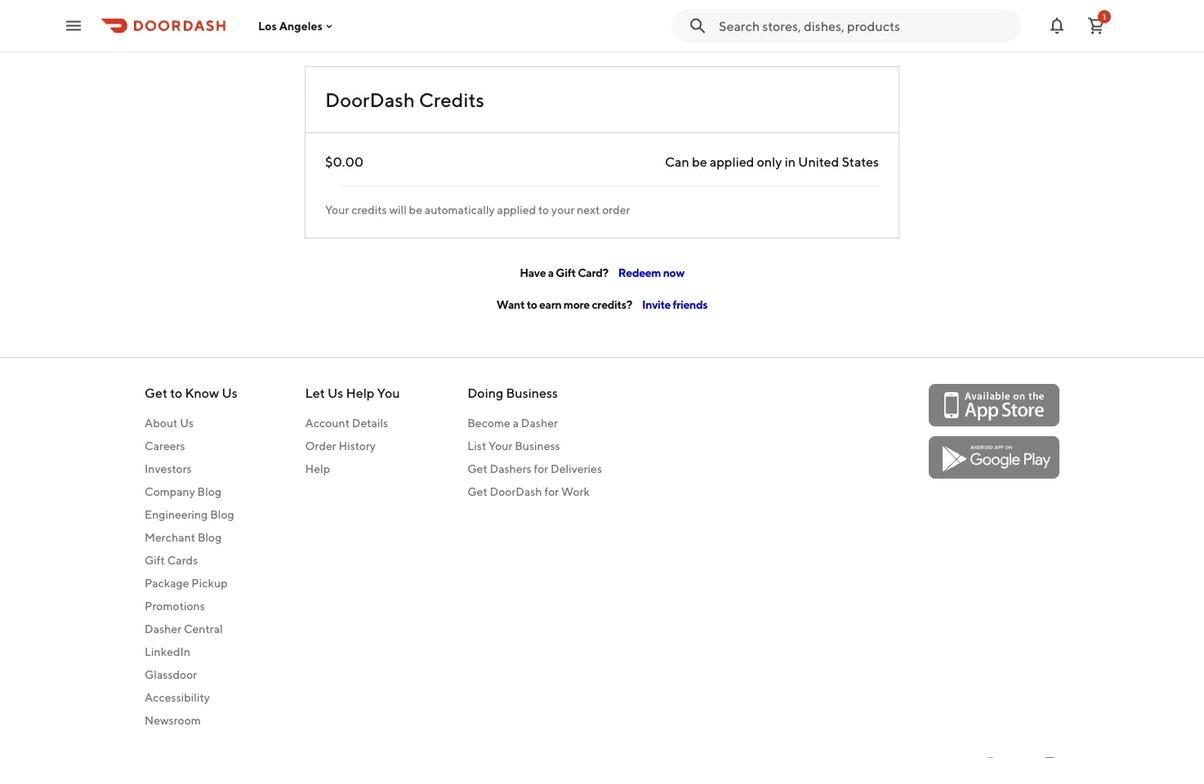 Task type: describe. For each thing, give the bounding box(es) containing it.
gift cards link
[[145, 552, 238, 569]]

more
[[564, 297, 590, 311]]

los angeles button
[[258, 19, 336, 32]]

details
[[352, 416, 388, 430]]

automatically
[[425, 203, 495, 216]]

merchant
[[145, 531, 195, 544]]

states
[[842, 154, 879, 170]]

about us link
[[145, 415, 238, 431]]

can be applied only in united states
[[665, 154, 879, 170]]

become a dasher link
[[467, 415, 602, 431]]

doing
[[467, 385, 503, 401]]

promotions
[[145, 599, 205, 613]]

become
[[467, 416, 511, 430]]

linkedin link
[[145, 644, 238, 660]]

engineering blog link
[[145, 506, 238, 523]]

only
[[757, 154, 782, 170]]

engineering blog
[[145, 508, 234, 521]]

package
[[145, 576, 189, 590]]

cards
[[167, 553, 198, 567]]

0 vertical spatial to
[[538, 203, 549, 216]]

redeem now
[[618, 266, 684, 279]]

get dashers for deliveries link
[[467, 461, 602, 477]]

doordash credits
[[325, 88, 484, 111]]

have
[[520, 266, 546, 279]]

know
[[185, 385, 219, 401]]

credits
[[351, 203, 387, 216]]

invite friends
[[642, 297, 708, 311]]

1 button
[[1080, 9, 1113, 42]]

your credits will be automatically applied to your next order
[[325, 203, 630, 216]]

friends
[[673, 297, 708, 311]]

0 vertical spatial business
[[506, 385, 558, 401]]

order
[[602, 203, 630, 216]]

doing business
[[467, 385, 558, 401]]

about us
[[145, 416, 194, 430]]

list
[[467, 439, 486, 453]]

0 vertical spatial your
[[325, 203, 349, 216]]

get for get to know us
[[145, 385, 167, 401]]

have a gift card?
[[520, 266, 608, 279]]

get for get doordash for work
[[467, 485, 487, 498]]

card?
[[578, 266, 608, 279]]

redeem
[[618, 266, 661, 279]]

will
[[389, 203, 407, 216]]

redeem now link
[[618, 266, 684, 279]]

careers
[[145, 439, 185, 453]]

promotions link
[[145, 598, 238, 614]]

0 vertical spatial dasher
[[521, 416, 558, 430]]

for for dashers
[[534, 462, 548, 475]]

merchant blog link
[[145, 529, 238, 546]]

company blog link
[[145, 484, 238, 500]]

get for get dashers for deliveries
[[467, 462, 487, 475]]

list your business
[[467, 439, 560, 453]]

earn
[[539, 297, 562, 311]]

company blog
[[145, 485, 221, 498]]

history
[[339, 439, 376, 453]]

1 horizontal spatial be
[[692, 154, 707, 170]]

account details link
[[305, 415, 400, 431]]

get dashers for deliveries
[[467, 462, 602, 475]]

us for let us help you
[[328, 385, 343, 401]]

us for about us
[[180, 416, 194, 430]]

a for dasher
[[513, 416, 519, 430]]

angeles
[[279, 19, 323, 32]]

get doordash for work link
[[467, 484, 602, 500]]

0 horizontal spatial be
[[409, 203, 422, 216]]

1
[[1103, 12, 1106, 21]]

order history
[[305, 439, 376, 453]]

invite friends link
[[642, 297, 708, 311]]

want
[[496, 297, 525, 311]]

1 horizontal spatial applied
[[710, 154, 754, 170]]

$0.00
[[325, 154, 364, 170]]

let
[[305, 385, 325, 401]]

glassdoor
[[145, 668, 197, 681]]

1 vertical spatial doordash
[[490, 485, 542, 498]]

for for doordash
[[544, 485, 559, 498]]

help inside "link"
[[305, 462, 330, 475]]

open menu image
[[64, 16, 83, 36]]

linkedin
[[145, 645, 190, 658]]

blog for merchant blog
[[198, 531, 222, 544]]

dasher central link
[[145, 621, 238, 637]]

credits?
[[592, 297, 632, 311]]



Task type: locate. For each thing, give the bounding box(es) containing it.
us up careers link
[[180, 416, 194, 430]]

help
[[346, 385, 374, 401], [305, 462, 330, 475]]

for down list your business link
[[534, 462, 548, 475]]

for left work
[[544, 485, 559, 498]]

blog down engineering blog link
[[198, 531, 222, 544]]

0 vertical spatial doordash
[[325, 88, 415, 111]]

blog down company blog link
[[210, 508, 234, 521]]

2 horizontal spatial us
[[328, 385, 343, 401]]

0 horizontal spatial dasher
[[145, 622, 181, 636]]

central
[[184, 622, 223, 636]]

let us help you
[[305, 385, 400, 401]]

0 vertical spatial for
[[534, 462, 548, 475]]

0 horizontal spatial help
[[305, 462, 330, 475]]

package pickup
[[145, 576, 228, 590]]

1 horizontal spatial us
[[222, 385, 238, 401]]

blog inside company blog link
[[197, 485, 221, 498]]

dasher up list your business link
[[521, 416, 558, 430]]

0 vertical spatial gift
[[556, 266, 576, 279]]

gift cards
[[145, 553, 198, 567]]

your
[[551, 203, 575, 216]]

1 horizontal spatial gift
[[556, 266, 576, 279]]

0 vertical spatial applied
[[710, 154, 754, 170]]

2 horizontal spatial to
[[538, 203, 549, 216]]

to for us
[[170, 385, 182, 401]]

work
[[561, 485, 590, 498]]

accessibility
[[145, 691, 210, 704]]

0 horizontal spatial doordash
[[325, 88, 415, 111]]

0 vertical spatial help
[[346, 385, 374, 401]]

blog for company blog
[[197, 485, 221, 498]]

business down become a dasher link
[[515, 439, 560, 453]]

0 horizontal spatial applied
[[497, 203, 536, 216]]

get inside 'link'
[[467, 462, 487, 475]]

a
[[548, 266, 554, 279], [513, 416, 519, 430]]

1 vertical spatial your
[[489, 439, 513, 453]]

gift left card?
[[556, 266, 576, 279]]

list your business link
[[467, 438, 602, 454]]

order
[[305, 439, 336, 453]]

merchant blog
[[145, 531, 222, 544]]

doordash
[[325, 88, 415, 111], [490, 485, 542, 498]]

applied left your
[[497, 203, 536, 216]]

1 vertical spatial a
[[513, 416, 519, 430]]

0 vertical spatial be
[[692, 154, 707, 170]]

a right have
[[548, 266, 554, 279]]

you
[[377, 385, 400, 401]]

1 vertical spatial to
[[527, 297, 537, 311]]

company
[[145, 485, 195, 498]]

glassdoor link
[[145, 667, 238, 683]]

blog for engineering blog
[[210, 508, 234, 521]]

dasher up linkedin
[[145, 622, 181, 636]]

2 vertical spatial get
[[467, 485, 487, 498]]

1 vertical spatial gift
[[145, 553, 165, 567]]

1 horizontal spatial a
[[548, 266, 554, 279]]

1 horizontal spatial help
[[346, 385, 374, 401]]

newsroom link
[[145, 712, 238, 729]]

business up become a dasher link
[[506, 385, 558, 401]]

to left know
[[170, 385, 182, 401]]

0 vertical spatial get
[[145, 385, 167, 401]]

0 vertical spatial a
[[548, 266, 554, 279]]

your right list
[[489, 439, 513, 453]]

accessibility link
[[145, 689, 238, 706]]

a up list your business
[[513, 416, 519, 430]]

account details
[[305, 416, 388, 430]]

help link
[[305, 461, 400, 477]]

0 horizontal spatial us
[[180, 416, 194, 430]]

credits
[[419, 88, 484, 111]]

your left credits
[[325, 203, 349, 216]]

be
[[692, 154, 707, 170], [409, 203, 422, 216]]

doordash on facebook image
[[981, 755, 1001, 758]]

dashers
[[490, 462, 532, 475]]

careers link
[[145, 438, 238, 454]]

be right will
[[409, 203, 422, 216]]

engineering
[[145, 508, 208, 521]]

1 horizontal spatial doordash
[[490, 485, 542, 498]]

now
[[663, 266, 684, 279]]

want to earn more credits?
[[496, 297, 632, 311]]

0 horizontal spatial to
[[170, 385, 182, 401]]

for inside 'link'
[[534, 462, 548, 475]]

next
[[577, 203, 600, 216]]

applied
[[710, 154, 754, 170], [497, 203, 536, 216]]

los angeles
[[258, 19, 323, 32]]

1 vertical spatial get
[[467, 462, 487, 475]]

blog down investors link
[[197, 485, 221, 498]]

pickup
[[191, 576, 228, 590]]

about
[[145, 416, 178, 430]]

account
[[305, 416, 350, 430]]

2 vertical spatial to
[[170, 385, 182, 401]]

to for more
[[527, 297, 537, 311]]

united
[[798, 154, 839, 170]]

0 horizontal spatial your
[[325, 203, 349, 216]]

deliveries
[[551, 462, 602, 475]]

doordash down dashers
[[490, 485, 542, 498]]

a for gift
[[548, 266, 554, 279]]

business
[[506, 385, 558, 401], [515, 439, 560, 453]]

1 horizontal spatial your
[[489, 439, 513, 453]]

notification bell image
[[1047, 16, 1067, 36]]

1 horizontal spatial dasher
[[521, 416, 558, 430]]

doordash up $0.00
[[325, 88, 415, 111]]

0 vertical spatial blog
[[197, 485, 221, 498]]

1 vertical spatial applied
[[497, 203, 536, 216]]

us right know
[[222, 385, 238, 401]]

package pickup link
[[145, 575, 238, 591]]

get doordash for work
[[467, 485, 590, 498]]

1 vertical spatial be
[[409, 203, 422, 216]]

0 horizontal spatial gift
[[145, 553, 165, 567]]

doordash on instagram image
[[1040, 755, 1060, 758]]

1 vertical spatial dasher
[[145, 622, 181, 636]]

blog inside merchant blog 'link'
[[198, 531, 222, 544]]

help left the you
[[346, 385, 374, 401]]

dasher
[[521, 416, 558, 430], [145, 622, 181, 636]]

los
[[258, 19, 277, 32]]

to left your
[[538, 203, 549, 216]]

1 horizontal spatial to
[[527, 297, 537, 311]]

1 vertical spatial help
[[305, 462, 330, 475]]

1 vertical spatial business
[[515, 439, 560, 453]]

can
[[665, 154, 689, 170]]

gift up package
[[145, 553, 165, 567]]

investors
[[145, 462, 192, 475]]

2 vertical spatial blog
[[198, 531, 222, 544]]

1 vertical spatial for
[[544, 485, 559, 498]]

order history link
[[305, 438, 400, 454]]

1 vertical spatial blog
[[210, 508, 234, 521]]

get to know us
[[145, 385, 238, 401]]

your
[[325, 203, 349, 216], [489, 439, 513, 453]]

to left earn
[[527, 297, 537, 311]]

dasher central
[[145, 622, 223, 636]]

us
[[222, 385, 238, 401], [328, 385, 343, 401], [180, 416, 194, 430]]

in
[[785, 154, 796, 170]]

0 horizontal spatial a
[[513, 416, 519, 430]]

applied left only
[[710, 154, 754, 170]]

us right "let"
[[328, 385, 343, 401]]

get
[[145, 385, 167, 401], [467, 462, 487, 475], [467, 485, 487, 498]]

be right can
[[692, 154, 707, 170]]

1 items, open order cart image
[[1086, 16, 1106, 36]]

help down the order
[[305, 462, 330, 475]]

newsroom
[[145, 714, 201, 727]]

to
[[538, 203, 549, 216], [527, 297, 537, 311], [170, 385, 182, 401]]

for
[[534, 462, 548, 475], [544, 485, 559, 498]]

invite
[[642, 297, 671, 311]]

gift
[[556, 266, 576, 279], [145, 553, 165, 567]]

blog inside engineering blog link
[[210, 508, 234, 521]]

investors link
[[145, 461, 238, 477]]

Store search: begin typing to search for stores available on DoorDash text field
[[719, 17, 1011, 35]]



Task type: vqa. For each thing, say whether or not it's contained in the screenshot.
the $0
no



